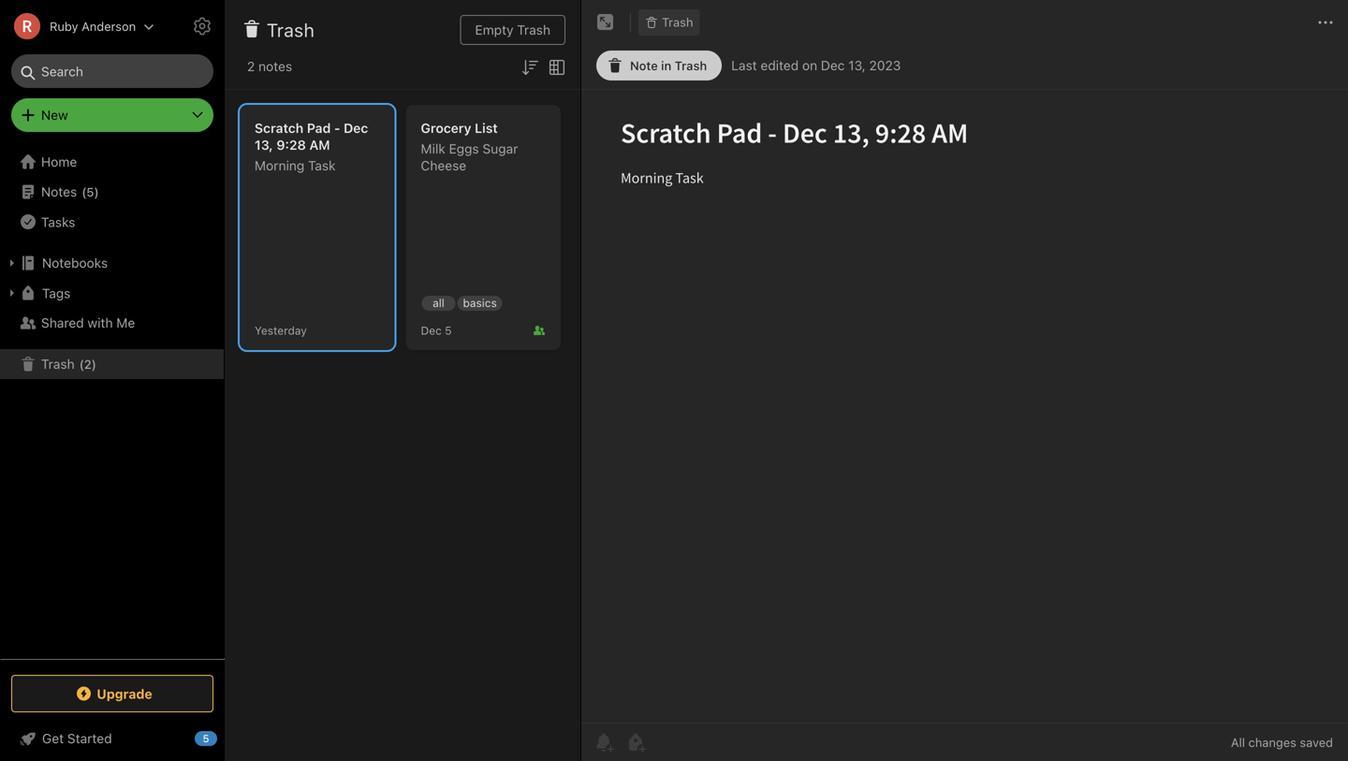Task type: describe. For each thing, give the bounding box(es) containing it.
notebooks link
[[0, 248, 224, 278]]

tasks
[[41, 214, 75, 230]]

Account field
[[0, 7, 155, 45]]

cheese
[[421, 158, 467, 173]]

notebooks
[[42, 255, 108, 271]]

dec for -
[[344, 120, 368, 136]]

2 notes
[[247, 59, 292, 74]]

expand notebooks image
[[5, 256, 20, 271]]

on
[[802, 58, 818, 73]]

note
[[630, 59, 658, 73]]

started
[[67, 731, 112, 746]]

More actions field
[[1315, 7, 1337, 37]]

saved
[[1300, 736, 1334, 750]]

list
[[475, 120, 498, 136]]

5 inside help and learning task checklist field
[[203, 733, 209, 745]]

basics
[[463, 296, 497, 309]]

tasks button
[[0, 207, 224, 237]]

all changes saved
[[1231, 736, 1334, 750]]

new button
[[11, 98, 214, 132]]

with
[[88, 315, 113, 331]]

shared with me
[[41, 315, 135, 331]]

all
[[1231, 736, 1245, 750]]

eggs
[[449, 141, 479, 156]]

expand tags image
[[5, 286, 20, 301]]

-
[[334, 120, 340, 136]]

trash up sort options 'field'
[[517, 22, 551, 37]]

tags button
[[0, 278, 224, 308]]

last
[[732, 58, 757, 73]]

last edited on dec 13, 2023
[[732, 58, 901, 73]]

( for notes
[[82, 185, 86, 199]]

shared
[[41, 315, 84, 331]]

trash ( 2 )
[[41, 356, 96, 372]]

9:28
[[277, 137, 306, 153]]

trash up note in trash
[[662, 15, 693, 29]]

notes
[[259, 59, 292, 74]]

add tag image
[[625, 731, 647, 754]]

get
[[42, 731, 64, 746]]

Help and Learning task checklist field
[[0, 724, 225, 754]]

2 vertical spatial dec
[[421, 324, 442, 337]]

13, for 2023
[[849, 58, 866, 73]]

ruby anderson
[[50, 19, 136, 33]]

shared with me link
[[0, 308, 224, 338]]

5 inside notes ( 5 )
[[86, 185, 94, 199]]

me
[[116, 315, 135, 331]]

milk
[[421, 141, 446, 156]]

empty trash button
[[460, 15, 566, 45]]

1 vertical spatial 5
[[445, 324, 452, 337]]

in
[[661, 59, 672, 73]]

scratch
[[255, 120, 304, 136]]

expand note image
[[595, 11, 617, 34]]

morning
[[255, 158, 305, 173]]



Task type: vqa. For each thing, say whether or not it's contained in the screenshot.
'MAIN' element
no



Task type: locate. For each thing, give the bounding box(es) containing it.
add a reminder image
[[593, 731, 615, 754]]

0 vertical spatial 13,
[[849, 58, 866, 73]]

am
[[309, 137, 330, 153]]

1 horizontal spatial 13,
[[849, 58, 866, 73]]

edited
[[761, 58, 799, 73]]

upgrade button
[[11, 675, 214, 713]]

grocery list milk eggs sugar cheese
[[421, 120, 518, 173]]

home
[[41, 154, 77, 169]]

all
[[433, 296, 445, 309]]

trash right in
[[675, 59, 707, 73]]

0 vertical spatial (
[[82, 185, 86, 199]]

trash up notes
[[267, 19, 315, 41]]

0 horizontal spatial 5
[[86, 185, 94, 199]]

empty trash
[[475, 22, 551, 37]]

empty
[[475, 22, 514, 37]]

( inside notes ( 5 )
[[82, 185, 86, 199]]

) for notes
[[94, 185, 99, 199]]

2 horizontal spatial dec
[[821, 58, 845, 73]]

note window element
[[582, 0, 1348, 761]]

13, down scratch
[[255, 137, 273, 153]]

1 vertical spatial 2
[[84, 357, 92, 371]]

) for trash
[[92, 357, 96, 371]]

settings image
[[191, 15, 214, 37]]

dec
[[821, 58, 845, 73], [344, 120, 368, 136], [421, 324, 442, 337]]

trash
[[662, 15, 693, 29], [267, 19, 315, 41], [517, 22, 551, 37], [675, 59, 707, 73], [41, 356, 75, 372]]

dec right -
[[344, 120, 368, 136]]

5
[[86, 185, 94, 199], [445, 324, 452, 337], [203, 733, 209, 745]]

( for trash
[[79, 357, 84, 371]]

1 vertical spatial )
[[92, 357, 96, 371]]

grocery
[[421, 120, 472, 136]]

trash button
[[639, 9, 700, 36]]

1 horizontal spatial dec
[[421, 324, 442, 337]]

dec for on
[[821, 58, 845, 73]]

dec right on
[[821, 58, 845, 73]]

( right "notes"
[[82, 185, 86, 199]]

1 vertical spatial dec
[[344, 120, 368, 136]]

View options field
[[541, 54, 568, 78]]

get started
[[42, 731, 112, 746]]

dec inside scratch pad - dec 13, 9:28 am morning task
[[344, 120, 368, 136]]

scratch pad - dec 13, 9:28 am morning task
[[255, 120, 368, 173]]

13, inside 'note window' element
[[849, 58, 866, 73]]

dec inside 'note window' element
[[821, 58, 845, 73]]

click to collapse image
[[218, 727, 232, 749]]

Note Editor text field
[[582, 90, 1348, 723]]

13,
[[849, 58, 866, 73], [255, 137, 273, 153]]

( down shared with me
[[79, 357, 84, 371]]

0 horizontal spatial dec
[[344, 120, 368, 136]]

note in trash
[[630, 59, 707, 73]]

Sort options field
[[519, 54, 541, 78]]

tree containing home
[[0, 147, 225, 658]]

ruby
[[50, 19, 78, 33]]

anderson
[[82, 19, 136, 33]]

yesterday
[[255, 324, 307, 337]]

sugar
[[483, 141, 518, 156]]

0 horizontal spatial 2
[[84, 357, 92, 371]]

notes ( 5 )
[[41, 184, 99, 199]]

)
[[94, 185, 99, 199], [92, 357, 96, 371]]

0 vertical spatial 5
[[86, 185, 94, 199]]

2 left notes
[[247, 59, 255, 74]]

1 vertical spatial (
[[79, 357, 84, 371]]

) inside notes ( 5 )
[[94, 185, 99, 199]]

0 vertical spatial 2
[[247, 59, 255, 74]]

2 inside "trash ( 2 )"
[[84, 357, 92, 371]]

home link
[[0, 147, 225, 177]]

task
[[308, 158, 336, 173]]

(
[[82, 185, 86, 199], [79, 357, 84, 371]]

trash down shared
[[41, 356, 75, 372]]

changes
[[1249, 736, 1297, 750]]

notes
[[41, 184, 77, 199]]

upgrade
[[97, 686, 152, 702]]

13, for 9:28
[[255, 137, 273, 153]]

2 vertical spatial 5
[[203, 733, 209, 745]]

tags
[[42, 285, 71, 301]]

pad
[[307, 120, 331, 136]]

2 down shared with me
[[84, 357, 92, 371]]

13, inside scratch pad - dec 13, 9:28 am morning task
[[255, 137, 273, 153]]

new
[[41, 107, 68, 123]]

2 horizontal spatial 5
[[445, 324, 452, 337]]

1 horizontal spatial 2
[[247, 59, 255, 74]]

2
[[247, 59, 255, 74], [84, 357, 92, 371]]

( inside "trash ( 2 )"
[[79, 357, 84, 371]]

Search text field
[[24, 54, 200, 88]]

dec 5
[[421, 324, 452, 337]]

2023
[[869, 58, 901, 73]]

more actions image
[[1315, 11, 1337, 34]]

dec down all
[[421, 324, 442, 337]]

) inside "trash ( 2 )"
[[92, 357, 96, 371]]

1 horizontal spatial 5
[[203, 733, 209, 745]]

0 horizontal spatial 13,
[[255, 137, 273, 153]]

tree
[[0, 147, 225, 658]]

None search field
[[24, 54, 200, 88]]

) down home link
[[94, 185, 99, 199]]

1 vertical spatial 13,
[[255, 137, 273, 153]]

0 vertical spatial dec
[[821, 58, 845, 73]]

13, left "2023"
[[849, 58, 866, 73]]

0 vertical spatial )
[[94, 185, 99, 199]]

) down shared with me
[[92, 357, 96, 371]]



